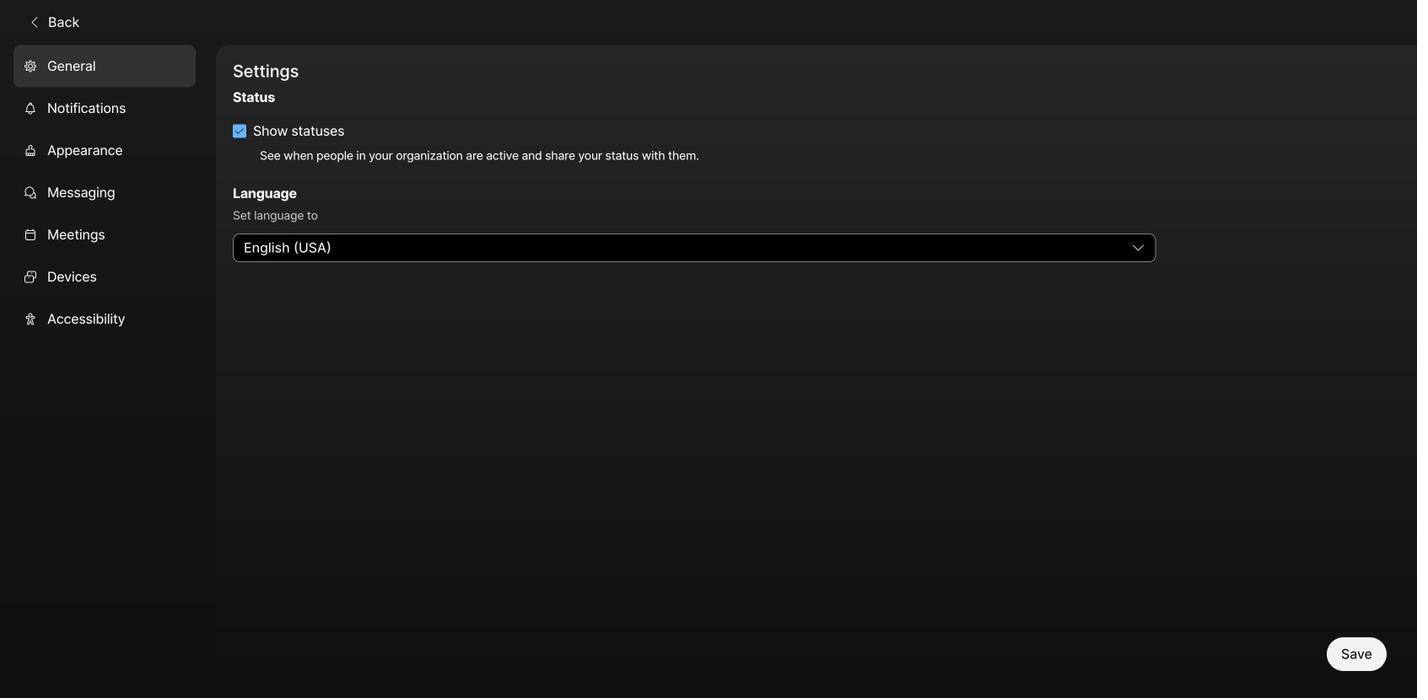 Task type: vqa. For each thing, say whether or not it's contained in the screenshot.
SETTINGS navigation
yes



Task type: locate. For each thing, give the bounding box(es) containing it.
settings navigation
[[0, 45, 216, 698]]

appearance tab
[[13, 129, 196, 172]]

accessibility tab
[[13, 298, 196, 340]]



Task type: describe. For each thing, give the bounding box(es) containing it.
meetings tab
[[13, 214, 196, 256]]

notifications tab
[[13, 87, 196, 129]]

devices tab
[[13, 256, 196, 298]]

general tab
[[13, 45, 196, 87]]

messaging tab
[[13, 172, 196, 214]]



